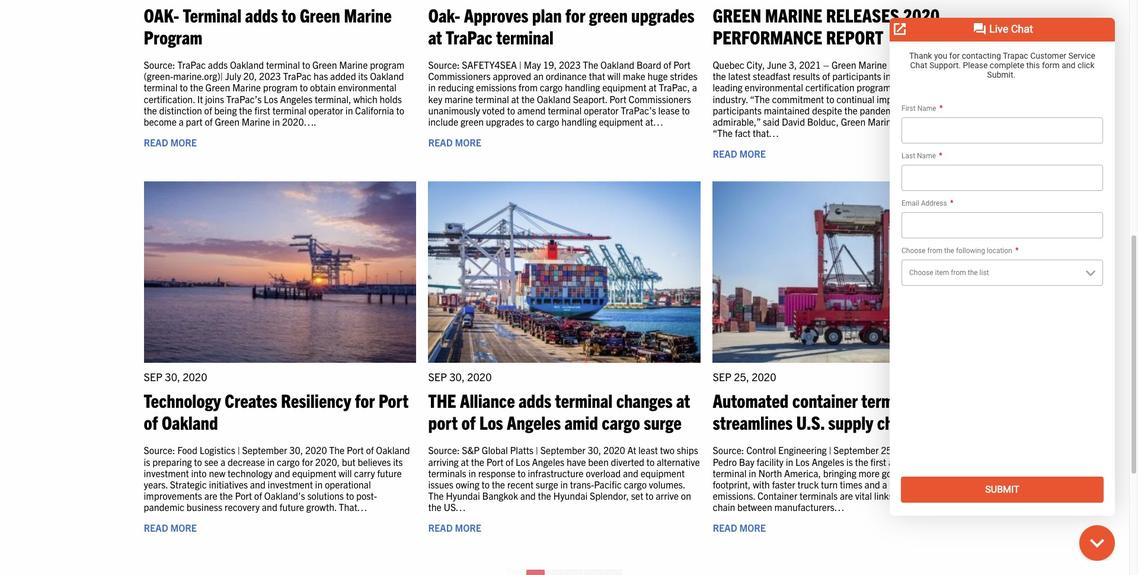 Task type: vqa. For each thing, say whether or not it's contained in the screenshot.
cargo within the "Source: S&P Global Platts | September 30, 2020 At least two ships arriving at the Port of Los Angeles have been diverted to alternative terminals in response to infrastructure overload and equipment issues owing to the recent surge in trans-Pacific cargo volumes. The Hyundai Bangkok and the Hyundai Splendor, set to arrive on the US…"
yes



Task type: locate. For each thing, give the bounding box(es) containing it.
adds inside the alliance adds terminal changes at port of los angeles amid cargo surge
[[519, 388, 552, 411]]

the inside source: food logistics | september 30, 2020 the port of oakland is preparing to see a decrease in cargo for 2020, but believes its investment into new technology and equipment will carry future years. strategic initiatives and investment in operational improvements are the port of oakland's solutions to post- pandemic business recovery and future growth. that…
[[329, 444, 345, 456]]

sep 30, 2020 for the
[[428, 370, 492, 384]]

read more for automated container terminal streamlines u.s. supply chain
[[713, 522, 766, 534]]

1 horizontal spatial hyundai
[[553, 490, 588, 502]]

angeles up the turn
[[812, 456, 844, 467]]

green marine releases 2020 performance report
[[713, 3, 940, 48]]

commissioners down huge
[[629, 93, 691, 105]]

0 vertical spatial surge
[[644, 410, 682, 433]]

more down fact
[[740, 148, 766, 160]]

carry
[[354, 467, 375, 479]]

2 are from the left
[[840, 490, 853, 502]]

30, inside source: s&p global platts | september 30, 2020 at least two ships arriving at the port of los angeles have been diverted to alternative terminals in response to infrastructure overload and equipment issues owing to the recent surge in trans-pacific cargo volumes. the hyundai bangkok and the hyundai splendor, set to arrive on the us…
[[588, 444, 601, 456]]

0 vertical spatial "the
[[750, 93, 770, 105]]

source: s&p global platts | september 30, 2020 at least two ships arriving at the port of los angeles have been diverted to alternative terminals in response to infrastructure overload and equipment issues owing to the recent surge in trans-pacific cargo volumes. the hyundai bangkok and the hyundai splendor, set to arrive on the us…
[[428, 444, 700, 513]]

truck
[[798, 478, 819, 490]]

oakland's
[[264, 490, 305, 502]]

read for oak- approves plan for green upgrades at trapac terminal
[[428, 136, 453, 148]]

0 horizontal spatial container
[[792, 388, 858, 411]]

america,
[[784, 467, 821, 479]]

0 vertical spatial upgrades
[[631, 3, 695, 26]]

supply inside the automated container terminal streamlines u.s. supply chain
[[828, 410, 874, 433]]

2 horizontal spatial program
[[857, 81, 891, 93]]

0 vertical spatial first
[[255, 104, 270, 116]]

angeles inside source: trapac adds oakland terminal to green marine program (green-marine.org)| july 20, 2023 trapac has added its oakland terminal to the green marine program to obtain environmental certification. it joins trapac's los angeles terminal, which holds the distinction of being the first terminal operator in california to become a part of green marine in 2020….
[[280, 93, 313, 105]]

its
[[358, 70, 368, 82], [393, 456, 403, 467]]

read more link inside the alliance adds terminal changes at port of los angeles amid cargo surge article
[[428, 522, 481, 534]]

read more link inside the green marine releases 2020 performance report article
[[713, 148, 766, 160]]

30, inside source: food logistics | september 30, 2020 the port of oakland is preparing to see a decrease in cargo for 2020, but believes its investment into new technology and equipment will carry future years. strategic initiatives and investment in operational improvements are the port of oakland's solutions to post- pandemic business recovery and future growth. that…
[[290, 444, 303, 456]]

0 horizontal spatial sep 30, 2020
[[144, 370, 207, 384]]

upgrades inside the "oak- approves plan for green upgrades at trapac terminal"
[[631, 3, 695, 26]]

1 horizontal spatial future
[[377, 467, 402, 479]]

2 horizontal spatial september
[[834, 444, 879, 456]]

0 horizontal spatial sep
[[144, 370, 163, 384]]

make
[[623, 70, 646, 82]]

upgrades
[[631, 3, 695, 26], [486, 116, 524, 127]]

goods
[[882, 467, 906, 479]]

port right 's&p'
[[487, 456, 504, 467]]

read for the alliance adds terminal changes at port of los angeles amid cargo surge
[[428, 522, 453, 534]]

read more down include
[[428, 136, 481, 148]]

3 september from the left
[[834, 444, 879, 456]]

the left owing on the left of the page
[[428, 490, 444, 502]]

green
[[300, 3, 340, 26], [312, 59, 337, 71], [832, 59, 856, 71], [205, 81, 230, 93], [215, 116, 240, 127], [841, 116, 866, 127]]

1 vertical spatial upgrades
[[486, 116, 524, 127]]

0 horizontal spatial trapac's
[[226, 93, 262, 105]]

with
[[753, 478, 770, 490]]

container up engineering on the right bottom of page
[[792, 388, 858, 411]]

1 environmental from the left
[[338, 81, 397, 93]]

0 horizontal spatial environmental
[[338, 81, 397, 93]]

will left 'carry'
[[339, 467, 352, 479]]

are inside source: food logistics | september 30, 2020 the port of oakland is preparing to see a decrease in cargo for 2020, but believes its investment into new technology and equipment will carry future years. strategic initiatives and investment in operational improvements are the port of oakland's solutions to post- pandemic business recovery and future growth. that…
[[204, 490, 217, 502]]

read more for oak- approves plan for green upgrades at trapac terminal
[[428, 136, 481, 148]]

adds for terminal
[[519, 388, 552, 411]]

source: food logistics | september 30, 2020 the port of oakland is preparing to see a decrease in cargo for 2020, but believes its investment into new technology and equipment will carry future years. strategic initiatives and investment in operational improvements are the port of oakland's solutions to post- pandemic business recovery and future growth. that…
[[144, 444, 410, 513]]

adds for oakland
[[208, 59, 228, 71]]

chain up 'automated'
[[877, 410, 914, 433]]

for right "plan"
[[565, 3, 585, 26]]

of up 'preparing'
[[144, 410, 158, 433]]

1 vertical spatial green
[[461, 116, 484, 127]]

hyundai left bangkok
[[446, 490, 480, 502]]

terminals inside source: s&p global platts | september 30, 2020 at least two ships arriving at the port of los angeles have been diverted to alternative terminals in response to infrastructure overload and equipment issues owing to the recent surge in trans-pacific cargo volumes. the hyundai bangkok and the hyundai splendor, set to arrive on the us…
[[428, 467, 466, 479]]

pandemic inside quebec city, june 3, 2021 – green marine is pleased to present the latest steadfast results of participants in north america's leading environmental certification program for the maritime industry. "the commitment to continual improvement that our participants maintained despite the pandemic crisis in 2020 is admirable," said david bolduc, green marine's executive director. "the fact that…
[[860, 104, 901, 116]]

0 horizontal spatial 25,
[[734, 370, 749, 384]]

1 horizontal spatial container
[[935, 456, 974, 467]]

0 horizontal spatial supply
[[828, 410, 874, 433]]

september for technology
[[242, 444, 287, 456]]

1 vertical spatial handling
[[562, 116, 597, 127]]

first left 'automated'
[[871, 456, 887, 467]]

2020 inside green marine releases 2020 performance report
[[903, 3, 940, 26]]

2 sep 30, 2020 from the left
[[428, 370, 492, 384]]

is up years.
[[144, 456, 150, 467]]

2020 down maritime
[[936, 104, 958, 116]]

| right platts
[[536, 444, 538, 456]]

issues
[[428, 478, 454, 490]]

commissioners
[[428, 70, 491, 82], [629, 93, 691, 105]]

1 vertical spatial surge
[[536, 478, 558, 490]]

1 horizontal spatial will
[[608, 70, 621, 82]]

green
[[713, 3, 761, 26]]

logistics
[[200, 444, 235, 456]]

are left vital
[[840, 490, 853, 502]]

are inside "source: control engineering | september 25, 2020 the trapac san pedro bay facility in los angeles is the first automated container terminal in north america, bringing more goods through the same footprint, with faster truck turn times and a 90% reduction in emissions. container terminals are vital links in the u.s. supply chain between manufacturers…"
[[840, 490, 853, 502]]

0 horizontal spatial are
[[204, 490, 217, 502]]

equipment up 'solutions' at the bottom
[[292, 467, 336, 479]]

source: inside source: s&p global platts | september 30, 2020 at least two ships arriving at the port of los angeles have been diverted to alternative terminals in response to infrastructure overload and equipment issues owing to the recent surge in trans-pacific cargo volumes. the hyundai bangkok and the hyundai splendor, set to arrive on the us…
[[428, 444, 460, 456]]

1 vertical spatial chain
[[713, 501, 735, 513]]

terminals down 's&p'
[[428, 467, 466, 479]]

1 vertical spatial container
[[935, 456, 974, 467]]

1 operator from the left
[[309, 104, 343, 116]]

1 horizontal spatial commissioners
[[629, 93, 691, 105]]

read more for the alliance adds terminal changes at port of los angeles amid cargo surge
[[428, 522, 481, 534]]

los up global
[[479, 410, 503, 433]]

is
[[889, 59, 896, 71], [960, 104, 966, 116], [144, 456, 150, 467], [847, 456, 853, 467]]

container inside "source: control engineering | september 25, 2020 the trapac san pedro bay facility in los angeles is the first automated container terminal in north america, bringing more goods through the same footprint, with faster truck turn times and a 90% reduction in emissions. container terminals are vital links in the u.s. supply chain between manufacturers…"
[[935, 456, 974, 467]]

september inside "source: control engineering | september 25, 2020 the trapac san pedro bay facility in los angeles is the first automated container terminal in north america, bringing more goods through the same footprint, with faster truck turn times and a 90% reduction in emissions. container terminals are vital links in the u.s. supply chain between manufacturers…"
[[834, 444, 879, 456]]

faster
[[772, 478, 796, 490]]

read more link for green marine releases 2020 performance report
[[713, 148, 766, 160]]

chain
[[877, 410, 914, 433], [713, 501, 735, 513]]

1 horizontal spatial its
[[393, 456, 403, 467]]

of right part
[[205, 116, 213, 127]]

future
[[377, 467, 402, 479], [280, 501, 304, 513]]

a inside source: safety4sea | may 19, 2023 the oakland board of port commissioners approved an ordinance that will make huge strides in reducing emissions from cargo handling equipment at trapac, a key marine terminal at the oakland seaport. port commissioners unanimously voted to amend terminal operator trapac's lease to include green upgrades to cargo handling equipment at…
[[692, 81, 697, 93]]

in right crisis
[[926, 104, 934, 116]]

strides
[[670, 70, 698, 82]]

los right being
[[264, 93, 278, 105]]

1 horizontal spatial trapac's
[[621, 104, 656, 116]]

1 vertical spatial first
[[871, 456, 887, 467]]

the up seaport.
[[583, 59, 598, 71]]

1 vertical spatial terminals
[[800, 490, 838, 502]]

streamlines
[[713, 410, 793, 433]]

read down 'us…'
[[428, 522, 453, 534]]

2 environmental from the left
[[745, 81, 803, 93]]

1 horizontal spatial pandemic
[[860, 104, 901, 116]]

program right 20, at the top left
[[263, 81, 298, 93]]

of right port
[[462, 410, 476, 433]]

sep for automated container terminal streamlines u.s. supply chain
[[713, 370, 732, 384]]

september up more
[[834, 444, 879, 456]]

bringing
[[823, 467, 857, 479]]

1 vertical spatial that
[[933, 93, 950, 105]]

trapac left san
[[938, 444, 967, 456]]

angeles left have
[[532, 456, 565, 467]]

sep up the
[[428, 370, 447, 384]]

new
[[209, 467, 226, 479]]

source: for technology creates resiliency for port of oakland
[[144, 444, 175, 456]]

cargo inside source: s&p global platts | september 30, 2020 at least two ships arriving at the port of los angeles have been diverted to alternative terminals in response to infrastructure overload and equipment issues owing to the recent surge in trans-pacific cargo volumes. the hyundai bangkok and the hyundai splendor, set to arrive on the us…
[[624, 478, 647, 490]]

oak- approves plan for green upgrades at trapac terminal
[[428, 3, 695, 48]]

more down part
[[170, 136, 197, 148]]

sep
[[144, 370, 163, 384], [428, 370, 447, 384], [713, 370, 732, 384]]

certification.
[[144, 93, 195, 105]]

1 sep from the left
[[144, 370, 163, 384]]

0 vertical spatial its
[[358, 70, 368, 82]]

ships
[[677, 444, 698, 456]]

0 horizontal spatial north
[[759, 467, 782, 479]]

read more link for technology creates resiliency for port of oakland
[[144, 522, 197, 534]]

unanimously
[[428, 104, 480, 116]]

huge
[[648, 70, 668, 82]]

1 vertical spatial u.s.
[[921, 490, 938, 502]]

sep inside technology creates resiliency for port of oakland article
[[144, 370, 163, 384]]

north up container
[[759, 467, 782, 479]]

1 are from the left
[[204, 490, 217, 502]]

investment up growth.
[[268, 478, 313, 490]]

30, right have
[[588, 444, 601, 456]]

will inside source: safety4sea | may 19, 2023 the oakland board of port commissioners approved an ordinance that will make huge strides in reducing emissions from cargo handling equipment at trapac, a key marine terminal at the oakland seaport. port commissioners unanimously voted to amend terminal operator trapac's lease to include green upgrades to cargo handling equipment at…
[[608, 70, 621, 82]]

september inside source: food logistics | september 30, 2020 the port of oakland is preparing to see a decrease in cargo for 2020, but believes its investment into new technology and equipment will carry future years. strategic initiatives and investment in operational improvements are the port of oakland's solutions to post- pandemic business recovery and future growth. that…
[[242, 444, 287, 456]]

surge up two
[[644, 410, 682, 433]]

surge inside the alliance adds terminal changes at port of los angeles amid cargo surge
[[644, 410, 682, 433]]

0 vertical spatial terminals
[[428, 467, 466, 479]]

0 vertical spatial will
[[608, 70, 621, 82]]

3,
[[789, 59, 797, 71]]

read more link down include
[[428, 136, 481, 148]]

more for the alliance adds terminal changes at port of los angeles amid cargo surge
[[455, 522, 481, 534]]

more for oak- terminal adds to green marine program
[[170, 136, 197, 148]]

arrive
[[656, 490, 679, 502]]

platts
[[510, 444, 534, 456]]

and up oakland's
[[275, 467, 290, 479]]

terminals inside "source: control engineering | september 25, 2020 the trapac san pedro bay facility in los angeles is the first automated container terminal in north america, bringing more goods through the same footprint, with faster truck turn times and a 90% reduction in emissions. container terminals are vital links in the u.s. supply chain between manufacturers…"
[[800, 490, 838, 502]]

0 vertical spatial u.s.
[[797, 410, 825, 433]]

port
[[674, 59, 691, 71], [610, 93, 627, 105], [379, 388, 409, 411], [347, 444, 364, 456], [487, 456, 504, 467], [235, 490, 252, 502]]

being
[[214, 104, 237, 116]]

1 vertical spatial "the
[[713, 127, 733, 139]]

equipment down board
[[602, 81, 647, 93]]

a right at trapac,
[[692, 81, 697, 93]]

part
[[186, 116, 203, 127]]

0 horizontal spatial future
[[280, 501, 304, 513]]

2 september from the left
[[540, 444, 586, 456]]

read for green marine releases 2020 performance report
[[713, 148, 737, 160]]

more inside the green marine releases 2020 performance report article
[[740, 148, 766, 160]]

1 horizontal spatial adds
[[245, 3, 278, 26]]

1 horizontal spatial terminals
[[800, 490, 838, 502]]

commitment
[[772, 93, 824, 105]]

sep 30, 2020 inside technology creates resiliency for port of oakland article
[[144, 370, 207, 384]]

30, up the technology
[[165, 370, 180, 384]]

0 horizontal spatial green
[[461, 116, 484, 127]]

1 horizontal spatial participants
[[832, 70, 881, 82]]

read more for green marine releases 2020 performance report
[[713, 148, 766, 160]]

in left 2020….
[[272, 116, 280, 127]]

| inside "source: control engineering | september 25, 2020 the trapac san pedro bay facility in los angeles is the first automated container terminal in north america, bringing more goods through the same footprint, with faster truck turn times and a 90% reduction in emissions. container terminals are vital links in the u.s. supply chain between manufacturers…"
[[829, 444, 832, 456]]

2020 up the technology
[[183, 370, 207, 384]]

at trapac,
[[649, 81, 690, 93]]

1 horizontal spatial investment
[[268, 478, 313, 490]]

participants up the continual
[[832, 70, 881, 82]]

source: left 's&p'
[[428, 444, 460, 456]]

growth.
[[306, 501, 337, 513]]

adds inside source: trapac adds oakland terminal to green marine program (green-marine.org)| july 20, 2023 trapac has added its oakland terminal to the green marine program to obtain environmental certification. it joins trapac's los angeles terminal, which holds the distinction of being the first terminal operator in california to become a part of green marine in 2020….
[[208, 59, 228, 71]]

25, inside "source: control engineering | september 25, 2020 the trapac san pedro bay facility in los angeles is the first automated container terminal in north america, bringing more goods through the same footprint, with faster truck turn times and a 90% reduction in emissions. container terminals are vital links in the u.s. supply chain between manufacturers…"
[[881, 444, 895, 456]]

oak-
[[428, 3, 460, 26]]

2020 left at
[[604, 444, 625, 456]]

business
[[187, 501, 222, 513]]

the down infrastructure
[[538, 490, 551, 502]]

read more link down fact
[[713, 148, 766, 160]]

equipment up arrive
[[641, 467, 685, 479]]

1 horizontal spatial sep
[[428, 370, 447, 384]]

1 horizontal spatial surge
[[644, 410, 682, 433]]

1 horizontal spatial sep 30, 2020
[[428, 370, 492, 384]]

america's
[[919, 70, 960, 82]]

0 vertical spatial adds
[[245, 3, 278, 26]]

read more inside the green marine releases 2020 performance report article
[[713, 148, 766, 160]]

2020 inside quebec city, june 3, 2021 – green marine is pleased to present the latest steadfast results of participants in north america's leading environmental certification program for the maritime industry. "the commitment to continual improvement that our participants maintained despite the pandemic crisis in 2020 is admirable," said david bolduc, green marine's executive director. "the fact that…
[[936, 104, 958, 116]]

oak-
[[144, 3, 179, 26]]

0 vertical spatial north
[[893, 70, 917, 82]]

equipment inside source: food logistics | september 30, 2020 the port of oakland is preparing to see a decrease in cargo for 2020, but believes its investment into new technology and equipment will carry future years. strategic initiatives and investment in operational improvements are the port of oakland's solutions to post- pandemic business recovery and future growth. that…
[[292, 467, 336, 479]]

turn
[[821, 478, 838, 490]]

1 horizontal spatial u.s.
[[921, 490, 938, 502]]

sep 25, 2020
[[713, 370, 776, 384]]

1 horizontal spatial chain
[[877, 410, 914, 433]]

read more for oak- terminal adds to green marine program
[[144, 136, 197, 148]]

2 hyundai from the left
[[553, 490, 588, 502]]

1 horizontal spatial are
[[840, 490, 853, 502]]

3 sep from the left
[[713, 370, 732, 384]]

angeles inside the alliance adds terminal changes at port of los angeles amid cargo surge
[[507, 410, 561, 433]]

may
[[524, 59, 541, 71]]

2023 inside source: safety4sea | may 19, 2023 the oakland board of port commissioners approved an ordinance that will make huge strides in reducing emissions from cargo handling equipment at trapac, a key marine terminal at the oakland seaport. port commissioners unanimously voted to amend terminal operator trapac's lease to include green upgrades to cargo handling equipment at…
[[559, 59, 581, 71]]

is left more
[[847, 456, 853, 467]]

source: inside source: safety4sea | may 19, 2023 the oakland board of port commissioners approved an ordinance that will make huge strides in reducing emissions from cargo handling equipment at trapac, a key marine terminal at the oakland seaport. port commissioners unanimously voted to amend terminal operator trapac's lease to include green upgrades to cargo handling equipment at…
[[428, 59, 460, 71]]

0 horizontal spatial that
[[589, 70, 605, 82]]

maritime
[[922, 81, 959, 93]]

1 september from the left
[[242, 444, 287, 456]]

1 horizontal spatial upgrades
[[631, 3, 695, 26]]

2023
[[559, 59, 581, 71], [259, 70, 281, 82]]

1 vertical spatial north
[[759, 467, 782, 479]]

los inside source: s&p global platts | september 30, 2020 at least two ships arriving at the port of los angeles have been diverted to alternative terminals in response to infrastructure overload and equipment issues owing to the recent surge in trans-pacific cargo volumes. the hyundai bangkok and the hyundai splendor, set to arrive on the us…
[[516, 456, 530, 467]]

trans-
[[570, 478, 594, 490]]

0 horizontal spatial u.s.
[[797, 410, 825, 433]]

0 horizontal spatial participants
[[713, 104, 762, 116]]

more inside automated container terminal streamlines u.s. supply chain article
[[740, 522, 766, 534]]

september up the technology
[[242, 444, 287, 456]]

sep inside the alliance adds terminal changes at port of los angeles amid cargo surge article
[[428, 370, 447, 384]]

emissions
[[476, 81, 516, 93]]

read inside the alliance adds terminal changes at port of los angeles amid cargo surge article
[[428, 522, 453, 534]]

program
[[144, 25, 202, 48]]

believes
[[358, 456, 391, 467]]

0 horizontal spatial will
[[339, 467, 352, 479]]

of up recent
[[506, 456, 514, 467]]

read inside technology creates resiliency for port of oakland article
[[144, 522, 168, 534]]

equipment
[[602, 81, 647, 93], [599, 116, 643, 127], [292, 467, 336, 479], [641, 467, 685, 479]]

that inside source: safety4sea | may 19, 2023 the oakland board of port commissioners approved an ordinance that will make huge strides in reducing emissions from cargo handling equipment at trapac, a key marine terminal at the oakland seaport. port commissioners unanimously voted to amend terminal operator trapac's lease to include green upgrades to cargo handling equipment at…
[[589, 70, 605, 82]]

joins
[[205, 93, 224, 105]]

| inside source: s&p global platts | september 30, 2020 at least two ships arriving at the port of los angeles have been diverted to alternative terminals in response to infrastructure overload and equipment issues owing to the recent surge in trans-pacific cargo volumes. the hyundai bangkok and the hyundai splendor, set to arrive on the us…
[[536, 444, 538, 456]]

1 horizontal spatial 2023
[[559, 59, 581, 71]]

green marine releases 2020 performance report article
[[713, 0, 986, 169]]

30,
[[165, 370, 180, 384], [450, 370, 465, 384], [290, 444, 303, 456], [588, 444, 601, 456]]

more inside the alliance adds terminal changes at port of los angeles amid cargo surge article
[[455, 522, 481, 534]]

1 horizontal spatial 25,
[[881, 444, 895, 456]]

port
[[428, 410, 458, 433]]

read more link for oak- terminal adds to green marine program
[[144, 136, 197, 148]]

| right logistics at the bottom left of the page
[[238, 444, 240, 456]]

pandemic
[[860, 104, 901, 116], [144, 501, 185, 513]]

manufacturers…
[[775, 501, 844, 513]]

read down improvements
[[144, 522, 168, 534]]

0 horizontal spatial 2023
[[259, 70, 281, 82]]

upgrades down emissions
[[486, 116, 524, 127]]

diverted
[[611, 456, 644, 467]]

adds left 20, at the top left
[[208, 59, 228, 71]]

for inside the technology creates resiliency for port of oakland
[[355, 388, 375, 411]]

read down fact
[[713, 148, 737, 160]]

into
[[191, 467, 207, 479]]

1 horizontal spatial green
[[589, 3, 628, 26]]

0 horizontal spatial september
[[242, 444, 287, 456]]

more inside technology creates resiliency for port of oakland article
[[170, 522, 197, 534]]

25, up automated
[[734, 370, 749, 384]]

september for automated
[[834, 444, 879, 456]]

read more link down become
[[144, 136, 197, 148]]

amid
[[565, 410, 598, 433]]

upgrades up board
[[631, 3, 695, 26]]

| inside source: safety4sea | may 19, 2023 the oakland board of port commissioners approved an ordinance that will make huge strides in reducing emissions from cargo handling equipment at trapac, a key marine terminal at the oakland seaport. port commissioners unanimously voted to amend terminal operator trapac's lease to include green upgrades to cargo handling equipment at…
[[519, 59, 522, 71]]

1 vertical spatial 25,
[[881, 444, 895, 456]]

los inside source: trapac adds oakland terminal to green marine program (green-marine.org)| july 20, 2023 trapac has added its oakland terminal to the green marine program to obtain environmental certification. it joins trapac's los angeles terminal, which holds the distinction of being the first terminal operator in california to become a part of green marine in 2020….
[[264, 93, 278, 105]]

its inside source: trapac adds oakland terminal to green marine program (green-marine.org)| july 20, 2023 trapac has added its oakland terminal to the green marine program to obtain environmental certification. it joins trapac's los angeles terminal, which holds the distinction of being the first terminal operator in california to become a part of green marine in 2020….
[[358, 70, 368, 82]]

1 vertical spatial commissioners
[[629, 93, 691, 105]]

investment
[[144, 467, 189, 479], [268, 478, 313, 490]]

0 horizontal spatial commissioners
[[428, 70, 491, 82]]

more down business
[[170, 522, 197, 534]]

at inside source: safety4sea | may 19, 2023 the oakland board of port commissioners approved an ordinance that will make huge strides in reducing emissions from cargo handling equipment at trapac, a key marine terminal at the oakland seaport. port commissioners unanimously voted to amend terminal operator trapac's lease to include green upgrades to cargo handling equipment at…
[[511, 93, 519, 105]]

0 horizontal spatial upgrades
[[486, 116, 524, 127]]

will left make
[[608, 70, 621, 82]]

automated container terminal streamlines u.s. supply chain article
[[713, 181, 986, 543]]

source: for oak- terminal adds to green marine program
[[144, 59, 175, 71]]

september
[[242, 444, 287, 456], [540, 444, 586, 456], [834, 444, 879, 456]]

for up crisis
[[893, 81, 905, 93]]

0 horizontal spatial adds
[[208, 59, 228, 71]]

at inside source: s&p global platts | september 30, 2020 at least two ships arriving at the port of los angeles have been diverted to alternative terminals in response to infrastructure overload and equipment issues owing to the recent surge in trans-pacific cargo volumes. the hyundai bangkok and the hyundai splendor, set to arrive on the us…
[[461, 456, 469, 467]]

improvement
[[877, 93, 931, 105]]

1 vertical spatial will
[[339, 467, 352, 479]]

0 vertical spatial 25,
[[734, 370, 749, 384]]

angeles inside "source: control engineering | september 25, 2020 the trapac san pedro bay facility in los angeles is the first automated container terminal in north america, bringing more goods through the same footprint, with faster truck turn times and a 90% reduction in emissions. container terminals are vital links in the u.s. supply chain between manufacturers…"
[[812, 456, 844, 467]]

1 horizontal spatial north
[[893, 70, 917, 82]]

0 vertical spatial that
[[589, 70, 605, 82]]

sep 30, 2020
[[144, 370, 207, 384], [428, 370, 492, 384]]

read more link inside technology creates resiliency for port of oakland article
[[144, 522, 197, 534]]

resiliency
[[281, 388, 351, 411]]

0 horizontal spatial surge
[[536, 478, 558, 490]]

added
[[330, 70, 356, 82]]

for inside source: food logistics | september 30, 2020 the port of oakland is preparing to see a decrease in cargo for 2020, but believes its investment into new technology and equipment will carry future years. strategic initiatives and investment in operational improvements are the port of oakland's solutions to post- pandemic business recovery and future growth. that…
[[302, 456, 313, 467]]

north inside quebec city, june 3, 2021 – green marine is pleased to present the latest steadfast results of participants in north america's leading environmental certification program for the maritime industry. "the commitment to continual improvement that our participants maintained despite the pandemic crisis in 2020 is admirable," said david bolduc, green marine's executive director. "the fact that…
[[893, 70, 917, 82]]

1 horizontal spatial first
[[871, 456, 887, 467]]

read more inside the alliance adds terminal changes at port of los angeles amid cargo surge article
[[428, 522, 481, 534]]

at down the approved
[[511, 93, 519, 105]]

2 vertical spatial adds
[[519, 388, 552, 411]]

1 vertical spatial future
[[280, 501, 304, 513]]

2020….
[[282, 116, 316, 127]]

1 vertical spatial adds
[[208, 59, 228, 71]]

approves
[[464, 3, 528, 26]]

1 horizontal spatial operator
[[584, 104, 619, 116]]

0 horizontal spatial pandemic
[[144, 501, 185, 513]]

that inside quebec city, june 3, 2021 – green marine is pleased to present the latest steadfast results of participants in north america's leading environmental certification program for the maritime industry. "the commitment to continual improvement that our participants maintained despite the pandemic crisis in 2020 is admirable," said david bolduc, green marine's executive director. "the fact that…
[[933, 93, 950, 105]]

1 horizontal spatial "the
[[750, 93, 770, 105]]

adds for to
[[245, 3, 278, 26]]

a inside "source: control engineering | september 25, 2020 the trapac san pedro bay facility in los angeles is the first automated container terminal in north america, bringing more goods through the same footprint, with faster truck turn times and a 90% reduction in emissions. container terminals are vital links in the u.s. supply chain between manufacturers…"
[[882, 478, 887, 490]]

us…
[[444, 501, 466, 513]]

said
[[763, 116, 780, 127]]

commissioners up marine
[[428, 70, 491, 82]]

2 sep from the left
[[428, 370, 447, 384]]

become
[[144, 116, 177, 127]]

green inside source: safety4sea | may 19, 2023 the oakland board of port commissioners approved an ordinance that will make huge strides in reducing emissions from cargo handling equipment at trapac, a key marine terminal at the oakland seaport. port commissioners unanimously voted to amend terminal operator trapac's lease to include green upgrades to cargo handling equipment at…
[[461, 116, 484, 127]]

0 horizontal spatial operator
[[309, 104, 343, 116]]

0 vertical spatial participants
[[832, 70, 881, 82]]

read more down improvements
[[144, 522, 197, 534]]

port up at trapac,
[[674, 59, 691, 71]]

a right see
[[221, 456, 226, 467]]

0 vertical spatial pandemic
[[860, 104, 901, 116]]

0 vertical spatial green
[[589, 3, 628, 26]]

the up operational
[[329, 444, 345, 456]]

pedro
[[713, 456, 737, 467]]

handling right an
[[565, 81, 600, 93]]

cargo inside source: food logistics | september 30, 2020 the port of oakland is preparing to see a decrease in cargo for 2020, but believes its investment into new technology and equipment will carry future years. strategic initiatives and investment in operational improvements are the port of oakland's solutions to post- pandemic business recovery and future growth. that…
[[277, 456, 300, 467]]

1 sep 30, 2020 from the left
[[144, 370, 207, 384]]

read more down become
[[144, 136, 197, 148]]

0 horizontal spatial "the
[[713, 127, 733, 139]]

1 horizontal spatial september
[[540, 444, 586, 456]]

2020 left but
[[305, 444, 327, 456]]

1 vertical spatial its
[[393, 456, 403, 467]]

2023 inside source: trapac adds oakland terminal to green marine program (green-marine.org)| july 20, 2023 trapac has added its oakland terminal to the green marine program to obtain environmental certification. it joins trapac's los angeles terminal, which holds the distinction of being the first terminal operator in california to become a part of green marine in 2020….
[[259, 70, 281, 82]]

2 horizontal spatial sep
[[713, 370, 732, 384]]

1 horizontal spatial environmental
[[745, 81, 803, 93]]

cargo down diverted
[[624, 478, 647, 490]]

that left our
[[933, 93, 950, 105]]

technology creates resiliency for port of oakland article
[[144, 181, 416, 543]]

trapac inside "source: control engineering | september 25, 2020 the trapac san pedro bay facility in los angeles is the first automated container terminal in north america, bringing more goods through the same footprint, with faster truck turn times and a 90% reduction in emissions. container terminals are vital links in the u.s. supply chain between manufacturers…"
[[938, 444, 967, 456]]

0 vertical spatial supply
[[828, 410, 874, 433]]

u.s. inside "source: control engineering | september 25, 2020 the trapac san pedro bay facility in los angeles is the first automated container terminal in north america, bringing more goods through the same footprint, with faster truck turn times and a 90% reduction in emissions. container terminals are vital links in the u.s. supply chain between manufacturers…"
[[921, 490, 938, 502]]

sep 30, 2020 inside the alliance adds terminal changes at port of los angeles amid cargo surge article
[[428, 370, 492, 384]]

port left the
[[379, 388, 409, 411]]

0 horizontal spatial terminals
[[428, 467, 466, 479]]

adds right alliance
[[519, 388, 552, 411]]

read more
[[144, 136, 197, 148], [428, 136, 481, 148], [713, 148, 766, 160], [144, 522, 197, 534], [428, 522, 481, 534], [713, 522, 766, 534]]

technology creates resiliency for port of oakland
[[144, 388, 409, 433]]

chain inside the automated container terminal streamlines u.s. supply chain
[[877, 410, 914, 433]]

1 horizontal spatial supply
[[940, 490, 967, 502]]

in
[[884, 70, 891, 82], [428, 81, 436, 93], [346, 104, 353, 116], [926, 104, 934, 116], [272, 116, 280, 127], [267, 456, 275, 467], [786, 456, 793, 467], [469, 467, 476, 479], [749, 467, 756, 479], [315, 478, 323, 490], [561, 478, 568, 490], [952, 478, 959, 490], [895, 490, 903, 502]]

0 horizontal spatial chain
[[713, 501, 735, 513]]

supply
[[828, 410, 874, 433], [940, 490, 967, 502]]

through
[[909, 467, 941, 479]]

2 operator from the left
[[584, 104, 619, 116]]

source: inside source: trapac adds oakland terminal to green marine program (green-marine.org)| july 20, 2023 trapac has added its oakland terminal to the green marine program to obtain environmental certification. it joins trapac's los angeles terminal, which holds the distinction of being the first terminal operator in california to become a part of green marine in 2020….
[[144, 59, 175, 71]]

will inside source: food logistics | september 30, 2020 the port of oakland is preparing to see a decrease in cargo for 2020, but believes its investment into new technology and equipment will carry future years. strategic initiatives and investment in operational improvements are the port of oakland's solutions to post- pandemic business recovery and future growth. that…
[[339, 467, 352, 479]]



Task type: describe. For each thing, give the bounding box(es) containing it.
and inside "source: control engineering | september 25, 2020 the trapac san pedro bay facility in los angeles is the first automated container terminal in north america, bringing more goods through the same footprint, with faster truck turn times and a 90% reduction in emissions. container terminals are vital links in the u.s. supply chain between manufacturers…"
[[865, 478, 880, 490]]

holds
[[380, 93, 402, 105]]

2020 inside source: s&p global platts | september 30, 2020 at least two ships arriving at the port of los angeles have been diverted to alternative terminals in response to infrastructure overload and equipment issues owing to the recent surge in trans-pacific cargo volumes. the hyundai bangkok and the hyundai splendor, set to arrive on the us…
[[604, 444, 625, 456]]

of inside the alliance adds terminal changes at port of los angeles amid cargo surge
[[462, 410, 476, 433]]

creates
[[225, 388, 277, 411]]

oak- terminal adds to green marine program
[[144, 3, 392, 48]]

and right bangkok
[[520, 490, 536, 502]]

read more link for the alliance adds terminal changes at port of los angeles amid cargo surge
[[428, 522, 481, 534]]

terminal,
[[315, 93, 351, 105]]

technology
[[144, 388, 221, 411]]

the left distinction
[[144, 104, 157, 116]]

terminal inside "source: control engineering | september 25, 2020 the trapac san pedro bay facility in los angeles is the first automated container terminal in north america, bringing more goods through the same footprint, with faster truck turn times and a 90% reduction in emissions. container terminals are vital links in the u.s. supply chain between manufacturers…"
[[713, 467, 747, 479]]

more for technology creates resiliency for port of oakland
[[170, 522, 197, 534]]

terminal inside the "oak- approves plan for green upgrades at trapac terminal"
[[496, 25, 554, 48]]

s&p
[[462, 444, 480, 456]]

the
[[428, 388, 456, 411]]

oakland inside the technology creates resiliency for port of oakland
[[162, 410, 218, 433]]

the right despite
[[845, 104, 858, 116]]

read more for technology creates resiliency for port of oakland
[[144, 522, 197, 534]]

the inside source: safety4sea | may 19, 2023 the oakland board of port commissioners approved an ordinance that will make huge strides in reducing emissions from cargo handling equipment at trapac, a key marine terminal at the oakland seaport. port commissioners unanimously voted to amend terminal operator trapac's lease to include green upgrades to cargo handling equipment at…
[[583, 59, 598, 71]]

marine's
[[868, 116, 903, 127]]

read more link for oak- approves plan for green upgrades at trapac terminal
[[428, 136, 481, 148]]

operator inside source: safety4sea | may 19, 2023 the oakland board of port commissioners approved an ordinance that will make huge strides in reducing emissions from cargo handling equipment at trapac, a key marine terminal at the oakland seaport. port commissioners unanimously voted to amend terminal operator trapac's lease to include green upgrades to cargo handling equipment at…
[[584, 104, 619, 116]]

it
[[197, 93, 203, 105]]

marine
[[445, 93, 473, 105]]

the left 'us…'
[[428, 501, 442, 513]]

report
[[826, 25, 884, 48]]

trapac down program
[[177, 59, 206, 71]]

at inside the alliance adds terminal changes at port of los angeles amid cargo surge
[[676, 388, 690, 411]]

trapac left "has"
[[283, 70, 311, 82]]

oakland inside source: food logistics | september 30, 2020 the port of oakland is preparing to see a decrease in cargo for 2020, but believes its investment into new technology and equipment will carry future years. strategic initiatives and investment in operational improvements are the port of oakland's solutions to post- pandemic business recovery and future growth. that…
[[376, 444, 410, 456]]

is inside "source: control engineering | september 25, 2020 the trapac san pedro bay facility in los angeles is the first automated container terminal in north america, bringing more goods through the same footprint, with faster truck turn times and a 90% reduction in emissions. container terminals are vital links in the u.s. supply chain between manufacturers…"
[[847, 456, 853, 467]]

the left recent
[[492, 478, 505, 490]]

but
[[342, 456, 356, 467]]

that…
[[753, 127, 779, 139]]

set
[[631, 490, 643, 502]]

marine
[[765, 3, 823, 26]]

control
[[747, 444, 776, 456]]

30, up the
[[450, 370, 465, 384]]

in right links
[[895, 490, 903, 502]]

upgrades inside source: safety4sea | may 19, 2023 the oakland board of port commissioners approved an ordinance that will make huge strides in reducing emissions from cargo handling equipment at trapac, a key marine terminal at the oakland seaport. port commissioners unanimously voted to amend terminal operator trapac's lease to include green upgrades to cargo handling equipment at…
[[486, 116, 524, 127]]

1 hyundai from the left
[[446, 490, 480, 502]]

an
[[534, 70, 544, 82]]

which
[[353, 93, 378, 105]]

improvements
[[144, 490, 202, 502]]

environmental inside quebec city, june 3, 2021 – green marine is pleased to present the latest steadfast results of participants in north america's leading environmental certification program for the maritime industry. "the commitment to continual improvement that our participants maintained despite the pandemic crisis in 2020 is admirable," said david bolduc, green marine's executive director. "the fact that…
[[745, 81, 803, 93]]

cargo inside the alliance adds terminal changes at port of los angeles amid cargo surge
[[602, 410, 640, 433]]

david
[[782, 116, 805, 127]]

green inside oak- terminal adds to green marine program
[[300, 3, 340, 26]]

releases
[[826, 3, 900, 26]]

container inside the automated container terminal streamlines u.s. supply chain
[[792, 388, 858, 411]]

source: safety4sea | may 19, 2023 the oakland board of port commissioners approved an ordinance that will make huge strides in reducing emissions from cargo handling equipment at trapac, a key marine terminal at the oakland seaport. port commissioners unanimously voted to amend terminal operator trapac's lease to include green upgrades to cargo handling equipment at…
[[428, 59, 698, 127]]

bolduc,
[[807, 116, 839, 127]]

2021 –
[[799, 59, 830, 71]]

marine inside oak- terminal adds to green marine program
[[344, 3, 392, 26]]

director.
[[947, 116, 981, 127]]

is right executive
[[960, 104, 966, 116]]

port inside source: s&p global platts | september 30, 2020 at least two ships arriving at the port of los angeles have been diverted to alternative terminals in response to infrastructure overload and equipment issues owing to the recent surge in trans-pacific cargo volumes. the hyundai bangkok and the hyundai splendor, set to arrive on the us…
[[487, 456, 504, 467]]

trapac inside the "oak- approves plan for green upgrades at trapac terminal"
[[446, 25, 493, 48]]

source: for oak- approves plan for green upgrades at trapac terminal
[[428, 59, 460, 71]]

more for automated container terminal streamlines u.s. supply chain
[[740, 522, 766, 534]]

20,
[[243, 70, 257, 82]]

more for green marine releases 2020 performance report
[[740, 148, 766, 160]]

our
[[952, 93, 965, 105]]

two
[[660, 444, 675, 456]]

for inside quebec city, june 3, 2021 – green marine is pleased to present the latest steadfast results of participants in north america's leading environmental certification program for the maritime industry. "the commitment to continual improvement that our participants maintained despite the pandemic crisis in 2020 is admirable," said david bolduc, green marine's executive director. "the fact that…
[[893, 81, 905, 93]]

2020 inside "source: control engineering | september 25, 2020 the trapac san pedro bay facility in los angeles is the first automated container terminal in north america, bringing more goods through the same footprint, with faster truck turn times and a 90% reduction in emissions. container terminals are vital links in the u.s. supply chain between manufacturers…"
[[897, 444, 919, 456]]

2020 up alliance
[[467, 370, 492, 384]]

its inside source: food logistics | september 30, 2020 the port of oakland is preparing to see a decrease in cargo for 2020, but believes its investment into new technology and equipment will carry future years. strategic initiatives and investment in operational improvements are the port of oakland's solutions to post- pandemic business recovery and future growth. that…
[[393, 456, 403, 467]]

sep for the alliance adds terminal changes at port of los angeles amid cargo surge
[[428, 370, 447, 384]]

chain inside "source: control engineering | september 25, 2020 the trapac san pedro bay facility in los angeles is the first automated container terminal in north america, bringing more goods through the same footprint, with faster truck turn times and a 90% reduction in emissions. container terminals are vital links in the u.s. supply chain between manufacturers…"
[[713, 501, 735, 513]]

at…
[[645, 116, 663, 127]]

has
[[314, 70, 328, 82]]

latest
[[728, 70, 751, 82]]

the up times
[[855, 456, 869, 467]]

program inside quebec city, june 3, 2021 – green marine is pleased to present the latest steadfast results of participants in north america's leading environmental certification program for the maritime industry. "the commitment to continual improvement that our participants maintained despite the pandemic crisis in 2020 is admirable," said david bolduc, green marine's executive director. "the fact that…
[[857, 81, 891, 93]]

for inside the "oak- approves plan for green upgrades at trapac terminal"
[[565, 3, 585, 26]]

sep for technology creates resiliency for port of oakland
[[144, 370, 163, 384]]

source: for automated container terminal streamlines u.s. supply chain
[[713, 444, 744, 456]]

first inside source: trapac adds oakland terminal to green marine program (green-marine.org)| july 20, 2023 trapac has added its oakland terminal to the green marine program to obtain environmental certification. it joins trapac's los angeles terminal, which holds the distinction of being the first terminal operator in california to become a part of green marine in 2020….
[[255, 104, 270, 116]]

more for oak- approves plan for green upgrades at trapac terminal
[[455, 136, 481, 148]]

board
[[637, 59, 661, 71]]

owing
[[456, 478, 480, 490]]

june
[[767, 59, 787, 71]]

port down the technology
[[235, 490, 252, 502]]

pandemic inside source: food logistics | september 30, 2020 the port of oakland is preparing to see a decrease in cargo for 2020, but believes its investment into new technology and equipment will carry future years. strategic initiatives and investment in operational improvements are the port of oakland's solutions to post- pandemic business recovery and future growth. that…
[[144, 501, 185, 513]]

surge inside source: s&p global platts | september 30, 2020 at least two ships arriving at the port of los angeles have been diverted to alternative terminals in response to infrastructure overload and equipment issues owing to the recent surge in trans-pacific cargo volumes. the hyundai bangkok and the hyundai splendor, set to arrive on the us…
[[536, 478, 558, 490]]

angeles inside source: s&p global platts | september 30, 2020 at least two ships arriving at the port of los angeles have been diverted to alternative terminals in response to infrastructure overload and equipment issues owing to the recent surge in trans-pacific cargo volumes. the hyundai bangkok and the hyundai splendor, set to arrive on the us…
[[532, 456, 565, 467]]

0 vertical spatial future
[[377, 467, 402, 479]]

key
[[428, 93, 442, 105]]

marine inside quebec city, june 3, 2021 – green marine is pleased to present the latest steadfast results of participants in north america's leading environmental certification program for the maritime industry. "the commitment to continual improvement that our participants maintained despite the pandemic crisis in 2020 is admirable," said david bolduc, green marine's executive director. "the fact that…
[[859, 59, 887, 71]]

preparing
[[152, 456, 192, 467]]

overload
[[586, 467, 621, 479]]

changes
[[616, 388, 673, 411]]

a inside source: food logistics | september 30, 2020 the port of oakland is preparing to see a decrease in cargo for 2020, but believes its investment into new technology and equipment will carry future years. strategic initiatives and investment in operational improvements are the port of oakland's solutions to post- pandemic business recovery and future growth. that…
[[221, 456, 226, 467]]

steadfast
[[753, 70, 791, 82]]

years.
[[144, 478, 168, 490]]

source: control engineering | september 25, 2020 the trapac san pedro bay facility in los angeles is the first automated container terminal in north america, bringing more goods through the same footprint, with faster truck turn times and a 90% reduction in emissions. container terminals are vital links in the u.s. supply chain between manufacturers…
[[713, 444, 985, 513]]

container
[[758, 490, 798, 502]]

los inside the alliance adds terminal changes at port of los angeles amid cargo surge
[[479, 410, 503, 433]]

lease
[[658, 104, 680, 116]]

the down through
[[905, 490, 918, 502]]

oakland up the holds
[[370, 70, 404, 82]]

port right seaport.
[[610, 93, 627, 105]]

have
[[567, 456, 586, 467]]

more
[[859, 467, 880, 479]]

the left same
[[943, 467, 956, 479]]

reduction
[[910, 478, 949, 490]]

environmental inside source: trapac adds oakland terminal to green marine program (green-marine.org)| july 20, 2023 trapac has added its oakland terminal to the green marine program to obtain environmental certification. it joins trapac's los angeles terminal, which holds the distinction of being the first terminal operator in california to become a part of green marine in 2020….
[[338, 81, 397, 93]]

times
[[840, 478, 863, 490]]

read for automated container terminal streamlines u.s. supply chain
[[713, 522, 737, 534]]

the up crisis
[[907, 81, 920, 93]]

0 horizontal spatial program
[[263, 81, 298, 93]]

of inside quebec city, june 3, 2021 – green marine is pleased to present the latest steadfast results of participants in north america's leading environmental certification program for the maritime industry. "the commitment to continual improvement that our participants maintained despite the pandemic crisis in 2020 is admirable," said david bolduc, green marine's executive director. "the fact that…
[[822, 70, 830, 82]]

oakland down ordinance
[[537, 93, 571, 105]]

(green-
[[144, 70, 173, 82]]

read more link for automated container terminal streamlines u.s. supply chain
[[713, 522, 766, 534]]

cargo down 19,
[[540, 81, 563, 93]]

first inside "source: control engineering | september 25, 2020 the trapac san pedro bay facility in los angeles is the first automated container terminal in north america, bringing more goods through the same footprint, with faster truck turn times and a 90% reduction in emissions. container terminals are vital links in the u.s. supply chain between manufacturers…"
[[871, 456, 887, 467]]

quebec
[[713, 59, 745, 71]]

equipment inside source: s&p global platts | september 30, 2020 at least two ships arriving at the port of los angeles have been diverted to alternative terminals in response to infrastructure overload and equipment issues owing to the recent surge in trans-pacific cargo volumes. the hyundai bangkok and the hyundai splendor, set to arrive on the us…
[[641, 467, 685, 479]]

reducing
[[438, 81, 474, 93]]

the inside source: food logistics | september 30, 2020 the port of oakland is preparing to see a decrease in cargo for 2020, but believes its investment into new technology and equipment will carry future years. strategic initiatives and investment in operational improvements are the port of oakland's solutions to post- pandemic business recovery and future growth. that…
[[220, 490, 233, 502]]

green inside the "oak- approves plan for green upgrades at trapac terminal"
[[589, 3, 628, 26]]

2020 inside source: food logistics | september 30, 2020 the port of oakland is preparing to see a decrease in cargo for 2020, but believes its investment into new technology and equipment will carry future years. strategic initiatives and investment in operational improvements are the port of oakland's solutions to post- pandemic business recovery and future growth. that…
[[305, 444, 327, 456]]

post-
[[356, 490, 377, 502]]

trapac's inside source: safety4sea | may 19, 2023 the oakland board of port commissioners approved an ordinance that will make huge strides in reducing emissions from cargo handling equipment at trapac, a key marine terminal at the oakland seaport. port commissioners unanimously voted to amend terminal operator trapac's lease to include green upgrades to cargo handling equipment at…
[[621, 104, 656, 116]]

recovery
[[225, 501, 260, 513]]

bangkok
[[482, 490, 518, 502]]

of up 'carry'
[[366, 444, 374, 456]]

marine.org)|
[[173, 70, 223, 82]]

at inside the "oak- approves plan for green upgrades at trapac terminal"
[[428, 25, 442, 48]]

supply inside "source: control engineering | september 25, 2020 the trapac san pedro bay facility in los angeles is the first automated container terminal in north america, bringing more goods through the same footprint, with faster truck turn times and a 90% reduction in emissions. container terminals are vital links in the u.s. supply chain between manufacturers…"
[[940, 490, 967, 502]]

source: trapac adds oakland terminal to green marine program (green-marine.org)| july 20, 2023 trapac has added its oakland terminal to the green marine program to obtain environmental certification. it joins trapac's los angeles terminal, which holds the distinction of being the first terminal operator in california to become a part of green marine in 2020….
[[144, 59, 405, 127]]

cargo down the from at the top
[[537, 116, 559, 127]]

global
[[482, 444, 508, 456]]

september inside source: s&p global platts | september 30, 2020 at least two ships arriving at the port of los angeles have been diverted to alternative terminals in response to infrastructure overload and equipment issues owing to the recent surge in trans-pacific cargo volumes. the hyundai bangkok and the hyundai splendor, set to arrive on the us…
[[540, 444, 586, 456]]

u.s. inside the automated container terminal streamlines u.s. supply chain
[[797, 410, 825, 433]]

pacific
[[594, 478, 622, 490]]

emissions.
[[713, 490, 756, 502]]

oakland left board
[[601, 59, 635, 71]]

sep 30, 2020 for technology
[[144, 370, 207, 384]]

of right it on the top of the page
[[204, 104, 212, 116]]

and down the decrease
[[250, 478, 266, 490]]

the inside "source: control engineering | september 25, 2020 the trapac san pedro bay facility in los angeles is the first automated container terminal in north america, bringing more goods through the same footprint, with faster truck turn times and a 90% reduction in emissions. container terminals are vital links in the u.s. supply chain between manufacturers…"
[[921, 444, 936, 456]]

to inside oak- terminal adds to green marine program
[[282, 3, 296, 26]]

port inside the technology creates resiliency for port of oakland
[[379, 388, 409, 411]]

north inside "source: control engineering | september 25, 2020 the trapac san pedro bay facility in los angeles is the first automated container terminal in north america, bringing more goods through the same footprint, with faster truck turn times and a 90% reduction in emissions. container terminals are vital links in the u.s. supply chain between manufacturers…"
[[759, 467, 782, 479]]

quebec city, june 3, 2021 – green marine is pleased to present the latest steadfast results of participants in north america's leading environmental certification program for the maritime industry. "the commitment to continual improvement that our participants maintained despite the pandemic crisis in 2020 is admirable," said david bolduc, green marine's executive director. "the fact that…
[[713, 59, 981, 139]]

port up 'carry'
[[347, 444, 364, 456]]

on
[[681, 490, 691, 502]]

in left which
[[346, 104, 353, 116]]

of inside the technology creates resiliency for port of oakland
[[144, 410, 158, 433]]

the alliance adds terminal changes at port of los angeles amid cargo surge
[[428, 388, 690, 433]]

in left trans-
[[561, 478, 568, 490]]

the right being
[[239, 104, 252, 116]]

despite
[[812, 104, 842, 116]]

1 horizontal spatial program
[[370, 59, 405, 71]]

in up "improvement" at the right top
[[884, 70, 891, 82]]

los inside "source: control engineering | september 25, 2020 the trapac san pedro bay facility in los angeles is the first automated container terminal in north america, bringing more goods through the same footprint, with faster truck turn times and a 90% reduction in emissions. container terminals are vital links in the u.s. supply chain between manufacturers…"
[[796, 456, 810, 467]]

a inside source: trapac adds oakland terminal to green marine program (green-marine.org)| july 20, 2023 trapac has added its oakland terminal to the green marine program to obtain environmental certification. it joins trapac's los angeles terminal, which holds the distinction of being the first terminal operator in california to become a part of green marine in 2020….
[[179, 116, 184, 127]]

in right the reduction at right bottom
[[952, 478, 959, 490]]

industry.
[[713, 93, 748, 105]]

in up growth.
[[315, 478, 323, 490]]

voted
[[482, 104, 505, 116]]

operator inside source: trapac adds oakland terminal to green marine program (green-marine.org)| july 20, 2023 trapac has added its oakland terminal to the green marine program to obtain environmental certification. it joins trapac's los angeles terminal, which holds the distinction of being the first terminal operator in california to become a part of green marine in 2020….
[[309, 104, 343, 116]]

trapac's inside source: trapac adds oakland terminal to green marine program (green-marine.org)| july 20, 2023 trapac has added its oakland terminal to the green marine program to obtain environmental certification. it joins trapac's los angeles terminal, which holds the distinction of being the first terminal operator in california to become a part of green marine in 2020….
[[226, 93, 262, 105]]

of inside source: s&p global platts | september 30, 2020 at least two ships arriving at the port of los angeles have been diverted to alternative terminals in response to infrastructure overload and equipment issues owing to the recent surge in trans-pacific cargo volumes. the hyundai bangkok and the hyundai splendor, set to arrive on the us…
[[506, 456, 514, 467]]

the left joins
[[190, 81, 203, 93]]

of inside source: safety4sea | may 19, 2023 the oakland board of port commissioners approved an ordinance that will make huge strides in reducing emissions from cargo handling equipment at trapac, a key marine terminal at the oakland seaport. port commissioners unanimously voted to amend terminal operator trapac's lease to include green upgrades to cargo handling equipment at…
[[664, 59, 671, 71]]

terminal
[[183, 3, 241, 26]]

is inside source: food logistics | september 30, 2020 the port of oakland is preparing to see a decrease in cargo for 2020, but believes its investment into new technology and equipment will carry future years. strategic initiatives and investment in operational improvements are the port of oakland's solutions to post- pandemic business recovery and future growth. that…
[[144, 456, 150, 467]]

source: for the alliance adds terminal changes at port of los angeles amid cargo surge
[[428, 444, 460, 456]]

0 horizontal spatial investment
[[144, 467, 189, 479]]

between
[[738, 501, 772, 513]]

in inside source: safety4sea | may 19, 2023 the oakland board of port commissioners approved an ordinance that will make huge strides in reducing emissions from cargo handling equipment at trapac, a key marine terminal at the oakland seaport. port commissioners unanimously voted to amend terminal operator trapac's lease to include green upgrades to cargo handling equipment at…
[[428, 81, 436, 93]]

terminal inside the automated container terminal streamlines u.s. supply chain
[[862, 388, 919, 411]]

present
[[942, 59, 973, 71]]

2020 up automated
[[752, 370, 776, 384]]

read for oak- terminal adds to green marine program
[[144, 136, 168, 148]]

in right the decrease
[[267, 456, 275, 467]]

and down at
[[623, 467, 639, 479]]

the up owing on the left of the page
[[471, 456, 484, 467]]

the inside source: s&p global platts | september 30, 2020 at least two ships arriving at the port of los angeles have been diverted to alternative terminals in response to infrastructure overload and equipment issues owing to the recent surge in trans-pacific cargo volumes. the hyundai bangkok and the hyundai splendor, set to arrive on the us…
[[428, 490, 444, 502]]

| inside source: food logistics | september 30, 2020 the port of oakland is preparing to see a decrease in cargo for 2020, but believes its investment into new technology and equipment will carry future years. strategic initiatives and investment in operational improvements are the port of oakland's solutions to post- pandemic business recovery and future growth. that…
[[238, 444, 240, 456]]

the inside source: safety4sea | may 19, 2023 the oakland board of port commissioners approved an ordinance that will make huge strides in reducing emissions from cargo handling equipment at trapac, a key marine terminal at the oakland seaport. port commissioners unanimously voted to amend terminal operator trapac's lease to include green upgrades to cargo handling equipment at…
[[522, 93, 535, 105]]

and right recovery
[[262, 501, 277, 513]]

0 vertical spatial commissioners
[[428, 70, 491, 82]]

executive
[[906, 116, 944, 127]]

of down the technology
[[254, 490, 262, 502]]

19,
[[543, 59, 557, 71]]

distinction
[[159, 104, 202, 116]]

performance
[[713, 25, 823, 48]]

in left facility
[[749, 467, 756, 479]]

at
[[627, 444, 636, 456]]

initiatives
[[209, 478, 248, 490]]

alliance
[[460, 388, 515, 411]]

1 vertical spatial participants
[[713, 104, 762, 116]]

0 vertical spatial handling
[[565, 81, 600, 93]]

equipment left 'at…' on the top
[[599, 116, 643, 127]]

in down 's&p'
[[469, 467, 476, 479]]

is left pleased
[[889, 59, 896, 71]]

oakland down oak- terminal adds to green marine program
[[230, 59, 264, 71]]

the left latest
[[713, 70, 726, 82]]

terminal inside the alliance adds terminal changes at port of los angeles amid cargo surge
[[555, 388, 613, 411]]

in right facility
[[786, 456, 793, 467]]

the alliance adds terminal changes at port of los angeles amid cargo surge article
[[428, 181, 701, 543]]

90%
[[890, 478, 908, 490]]

read for technology creates resiliency for port of oakland
[[144, 522, 168, 534]]

photo of trapac los angeles image
[[428, 181, 701, 363]]

links
[[874, 490, 893, 502]]



